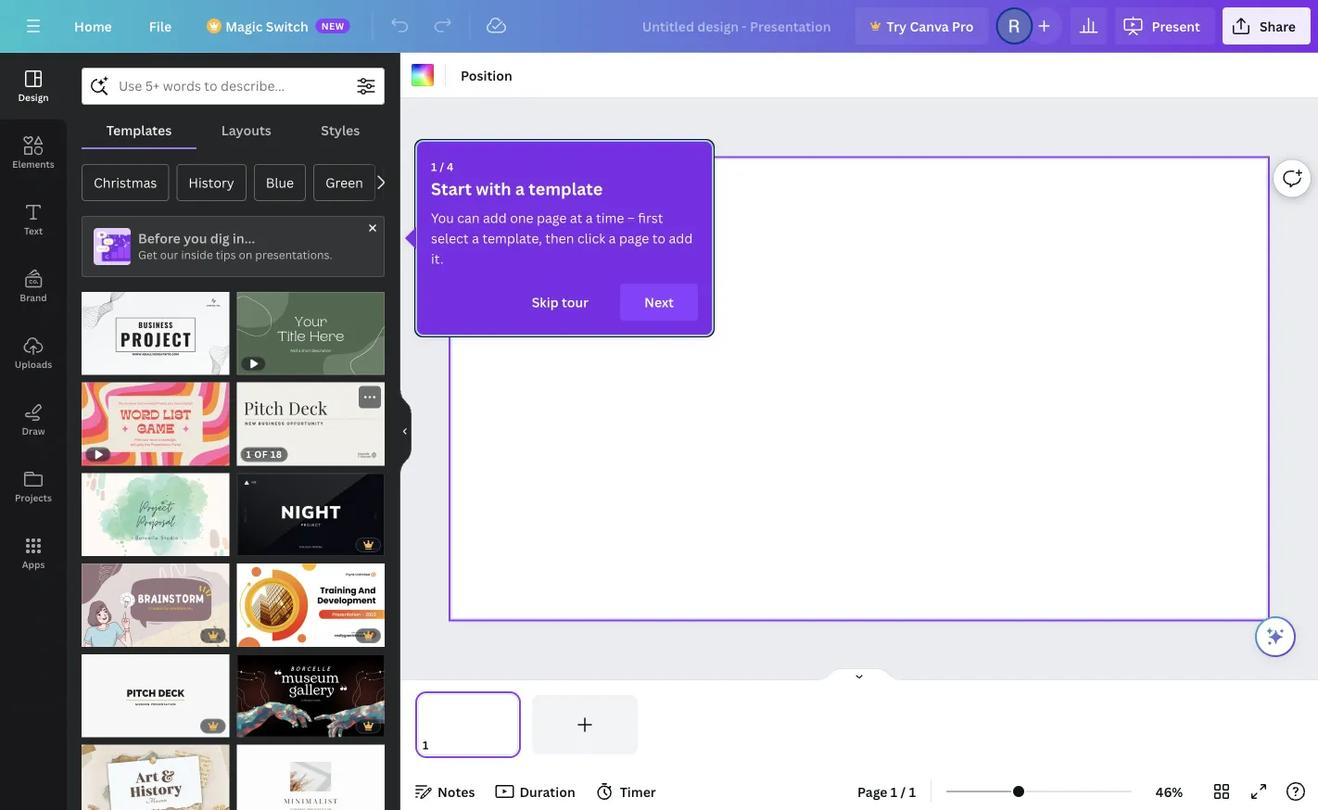 Task type: vqa. For each thing, say whether or not it's contained in the screenshot.
Present dropdown button
yes



Task type: locate. For each thing, give the bounding box(es) containing it.
modern pitch deck presentation template group
[[82, 644, 230, 738]]

next button
[[621, 284, 698, 321]]

hide pages image
[[815, 668, 904, 683]]

add right to
[[669, 230, 693, 247]]

page
[[537, 209, 567, 227], [619, 230, 650, 247]]

of left 18
[[254, 448, 268, 461]]

grey minimalist business project presentation group
[[82, 281, 230, 375]]

1 of 20 inside beige brown minimal organic creative project presentation 'group'
[[91, 539, 128, 552]]

page up then
[[537, 209, 567, 227]]

0 vertical spatial 20
[[116, 539, 128, 552]]

1 of 25
[[246, 539, 283, 552]]

46% button
[[1140, 777, 1200, 807]]

first
[[638, 209, 664, 227]]

1 inside the grey minimalist business project presentation group
[[91, 358, 96, 370]]

brand button
[[0, 253, 67, 320]]

0 horizontal spatial /
[[440, 159, 444, 174]]

1 inside black and gray gradient professional presentation group
[[246, 539, 252, 552]]

share
[[1260, 17, 1297, 35]]

1 / 4 start with a template you can add one page at a time – first select a template, then click a page to add it.
[[431, 159, 693, 268]]

click
[[578, 230, 606, 247]]

20 up minimalist beige cream brand proposal presentation 'group'
[[271, 720, 284, 733]]

20 up the 'beige brown pastel  playful manhwa illustration brainstorm presentation' group
[[116, 539, 128, 552]]

magic switch
[[226, 17, 309, 35]]

canva
[[910, 17, 950, 35]]

add right can at the top left
[[483, 209, 507, 227]]

history button
[[177, 164, 246, 201]]

20 inside black white modern museum presentation group
[[271, 720, 284, 733]]

25
[[271, 539, 283, 552]]

get
[[138, 247, 157, 262]]

1 horizontal spatial 1 of 20
[[246, 720, 284, 733]]

of right apps button
[[99, 539, 113, 552]]

0 vertical spatial 1 of 20
[[91, 539, 128, 552]]

a
[[516, 178, 525, 200], [586, 209, 593, 227], [472, 230, 479, 247], [609, 230, 616, 247]]

1 of 20 up minimalist beige cream brand proposal presentation 'group'
[[246, 720, 284, 733]]

uploads
[[15, 358, 52, 371]]

14
[[116, 358, 127, 370]]

it.
[[431, 250, 444, 268]]

of inside black white modern museum presentation group
[[254, 720, 268, 733]]

timer
[[620, 783, 656, 801]]

1 inside the 'beige brown pastel  playful manhwa illustration brainstorm presentation' group
[[91, 630, 96, 642]]

tour
[[562, 294, 589, 311]]

you
[[431, 209, 454, 227]]

of for black white modern museum presentation group at bottom
[[254, 720, 268, 733]]

presentations.
[[255, 247, 332, 262]]

0 horizontal spatial add
[[483, 209, 507, 227]]

file
[[149, 17, 172, 35]]

1 vertical spatial 1 of 20
[[246, 720, 284, 733]]

beige brown minimal organic creative project presentation group
[[82, 462, 230, 557]]

side panel tab list
[[0, 53, 67, 587]]

page down the –
[[619, 230, 650, 247]]

1 of 20 inside black white modern museum presentation group
[[246, 720, 284, 733]]

position button
[[454, 60, 520, 90]]

of inside the grey minimalist business project presentation group
[[99, 358, 113, 370]]

of left 15 in the left bottom of the page
[[254, 630, 268, 642]]

1 of 14
[[91, 358, 127, 370]]

1 inside the "1 / 4 start with a template you can add one page at a time – first select a template, then click a page to add it."
[[431, 159, 437, 174]]

1 inside the "cream neutral minimalist new business pitch deck presentation" "group"
[[246, 448, 252, 461]]

4
[[447, 159, 454, 174]]

of
[[99, 358, 113, 370], [254, 448, 268, 461], [99, 539, 113, 552], [254, 539, 268, 552], [99, 630, 113, 642], [254, 630, 268, 642], [254, 720, 268, 733]]

0 horizontal spatial page
[[537, 209, 567, 227]]

1 for the "cream neutral minimalist new business pitch deck presentation" "group"
[[246, 448, 252, 461]]

1 horizontal spatial 20
[[271, 720, 284, 733]]

1 horizontal spatial /
[[901, 783, 906, 801]]

black and gray gradient professional presentation group
[[237, 462, 385, 557]]

main menu bar
[[0, 0, 1319, 53]]

of left 25
[[254, 539, 268, 552]]

1 of 20
[[91, 539, 128, 552], [246, 720, 284, 733]]

add
[[483, 209, 507, 227], [669, 230, 693, 247]]

1 vertical spatial add
[[669, 230, 693, 247]]

christmas
[[94, 174, 157, 192]]

skip tour
[[532, 294, 589, 311]]

of left 10
[[99, 630, 113, 642]]

1 for black white modern museum presentation group at bottom
[[246, 720, 252, 733]]

1 inside beige brown minimal organic creative project presentation 'group'
[[91, 539, 96, 552]]

0 vertical spatial /
[[440, 159, 444, 174]]

of inside beige brown minimal organic creative project presentation 'group'
[[99, 539, 113, 552]]

0 horizontal spatial 20
[[116, 539, 128, 552]]

0 horizontal spatial 1 of 20
[[91, 539, 128, 552]]

of inside group
[[254, 539, 268, 552]]

skip
[[532, 294, 559, 311]]

yellow and white modern training and development presentation group
[[237, 553, 385, 647]]

0 vertical spatial add
[[483, 209, 507, 227]]

pro
[[953, 17, 974, 35]]

our
[[160, 247, 178, 262]]

1 for the grey minimalist business project presentation group
[[91, 358, 96, 370]]

timer button
[[591, 777, 664, 807]]

1 of 20 up the 'beige brown pastel  playful manhwa illustration brainstorm presentation' group
[[91, 539, 128, 552]]

20
[[116, 539, 128, 552], [271, 720, 284, 733]]

projects button
[[0, 454, 67, 520]]

of inside yellow and white modern training and development presentation group
[[254, 630, 268, 642]]

styles button
[[296, 112, 385, 147]]

of inside the 'beige brown pastel  playful manhwa illustration brainstorm presentation' group
[[99, 630, 113, 642]]

projects
[[15, 492, 52, 504]]

tips
[[216, 247, 236, 262]]

page 1 image
[[416, 696, 521, 755]]

of left 14
[[99, 358, 113, 370]]

1 horizontal spatial add
[[669, 230, 693, 247]]

of inside the "cream neutral minimalist new business pitch deck presentation" "group"
[[254, 448, 268, 461]]

apps
[[22, 558, 45, 571]]

share button
[[1223, 7, 1311, 45]]

duration button
[[490, 777, 583, 807]]

dig
[[210, 230, 230, 247]]

/ left 4
[[440, 159, 444, 174]]

of up minimalist beige cream brand proposal presentation 'group'
[[254, 720, 268, 733]]

draw
[[22, 425, 45, 437]]

position
[[461, 66, 513, 84]]

1 for black and gray gradient professional presentation group
[[246, 539, 252, 552]]

1 for the 'beige brown pastel  playful manhwa illustration brainstorm presentation' group
[[91, 630, 96, 642]]

templates button
[[82, 112, 197, 147]]

templates
[[106, 121, 172, 139]]

time
[[596, 209, 625, 227]]

present button
[[1115, 7, 1216, 45]]

1 horizontal spatial page
[[619, 230, 650, 247]]

0 vertical spatial page
[[537, 209, 567, 227]]

try canva pro button
[[856, 7, 989, 45]]

christmas button
[[82, 164, 169, 201]]

20 inside beige brown minimal organic creative project presentation 'group'
[[116, 539, 128, 552]]

1
[[431, 159, 437, 174], [91, 358, 96, 370], [246, 448, 252, 461], [91, 539, 96, 552], [246, 539, 252, 552], [91, 630, 96, 642], [246, 630, 252, 642], [246, 720, 252, 733], [891, 783, 898, 801], [910, 783, 916, 801]]

1 vertical spatial 20
[[271, 720, 284, 733]]

10
[[116, 630, 128, 642]]

1 inside black white modern museum presentation group
[[246, 720, 252, 733]]

/ right page
[[901, 783, 906, 801]]

1 inside yellow and white modern training and development presentation group
[[246, 630, 252, 642]]

1 of 15
[[246, 630, 282, 642]]



Task type: describe. For each thing, give the bounding box(es) containing it.
18
[[271, 448, 283, 461]]

of for yellow and white modern training and development presentation group
[[254, 630, 268, 642]]

1 of 18
[[246, 448, 283, 461]]

switch
[[266, 17, 309, 35]]

present
[[1152, 17, 1201, 35]]

hide image
[[400, 387, 412, 476]]

1 of 10
[[91, 630, 128, 642]]

notes
[[438, 783, 475, 801]]

text button
[[0, 186, 67, 253]]

notes button
[[408, 777, 483, 807]]

blue button
[[254, 164, 306, 201]]

at
[[570, 209, 583, 227]]

home
[[74, 17, 112, 35]]

#ffffff image
[[412, 64, 434, 86]]

page
[[858, 783, 888, 801]]

text
[[24, 224, 43, 237]]

46%
[[1156, 783, 1184, 801]]

elements
[[12, 158, 54, 170]]

template,
[[483, 230, 542, 247]]

a right at
[[586, 209, 593, 227]]

with
[[476, 178, 512, 200]]

beige scrapbook art and history museum presentation group
[[82, 734, 230, 811]]

–
[[628, 209, 635, 227]]

pink orange yellow happy hippie word list game presentation party group
[[82, 372, 230, 466]]

to
[[653, 230, 666, 247]]

1 vertical spatial /
[[901, 783, 906, 801]]

layouts button
[[197, 112, 296, 147]]

1 vertical spatial page
[[619, 230, 650, 247]]

uploads button
[[0, 320, 67, 387]]

draw button
[[0, 387, 67, 454]]

before you dig in... get our inside tips on presentations.
[[138, 230, 332, 262]]

you
[[184, 230, 207, 247]]

design
[[18, 91, 49, 103]]

design button
[[0, 53, 67, 120]]

try canva pro
[[887, 17, 974, 35]]

1 of 20 for beige brown minimal organic creative project presentation 'group'
[[91, 539, 128, 552]]

/ inside the "1 / 4 start with a template you can add one page at a time – first select a template, then click a page to add it."
[[440, 159, 444, 174]]

green blobs basic simple presentation group
[[237, 281, 385, 375]]

Design title text field
[[628, 7, 848, 45]]

before
[[138, 230, 181, 247]]

green
[[326, 174, 363, 192]]

minimalist beige cream brand proposal presentation group
[[237, 734, 385, 811]]

home link
[[59, 7, 127, 45]]

Use 5+ words to describe... search field
[[119, 69, 348, 104]]

duration
[[520, 783, 576, 801]]

brand
[[20, 291, 47, 304]]

skip tour button
[[508, 284, 613, 321]]

one
[[510, 209, 534, 227]]

file button
[[134, 7, 187, 45]]

new
[[322, 19, 345, 32]]

a down time
[[609, 230, 616, 247]]

magic
[[226, 17, 263, 35]]

try
[[887, 17, 907, 35]]

then
[[546, 230, 574, 247]]

inside
[[181, 247, 213, 262]]

styles
[[321, 121, 360, 139]]

apps button
[[0, 520, 67, 587]]

of for the grey minimalist business project presentation group
[[99, 358, 113, 370]]

of for the "cream neutral minimalist new business pitch deck presentation" "group"
[[254, 448, 268, 461]]

select
[[431, 230, 469, 247]]

20 for beige brown minimal organic creative project presentation 'group'
[[116, 539, 128, 552]]

a down can at the top left
[[472, 230, 479, 247]]

next
[[645, 294, 674, 311]]

canva assistant image
[[1265, 626, 1287, 648]]

layouts
[[221, 121, 272, 139]]

black white modern museum presentation group
[[237, 644, 385, 738]]

history
[[189, 174, 234, 192]]

green button
[[314, 164, 376, 201]]

cream neutral minimalist new business pitch deck presentation group
[[237, 378, 385, 466]]

a right the with
[[516, 178, 525, 200]]

beige brown pastel  playful manhwa illustration brainstorm presentation group
[[82, 553, 230, 647]]

template
[[529, 178, 603, 200]]

of for the 'beige brown pastel  playful manhwa illustration brainstorm presentation' group
[[99, 630, 113, 642]]

page 1 / 1
[[858, 783, 916, 801]]

20 for black white modern museum presentation group at bottom
[[271, 720, 284, 733]]

blue
[[266, 174, 294, 192]]

can
[[458, 209, 480, 227]]

1 for beige brown minimal organic creative project presentation 'group'
[[91, 539, 96, 552]]

15
[[271, 630, 282, 642]]

in...
[[233, 230, 255, 247]]

1 for yellow and white modern training and development presentation group
[[246, 630, 252, 642]]

1 of 20 for black white modern museum presentation group at bottom
[[246, 720, 284, 733]]

elements button
[[0, 120, 67, 186]]

of for beige brown minimal organic creative project presentation 'group'
[[99, 539, 113, 552]]

on
[[239, 247, 253, 262]]

start
[[431, 178, 472, 200]]

of for black and gray gradient professional presentation group
[[254, 539, 268, 552]]



